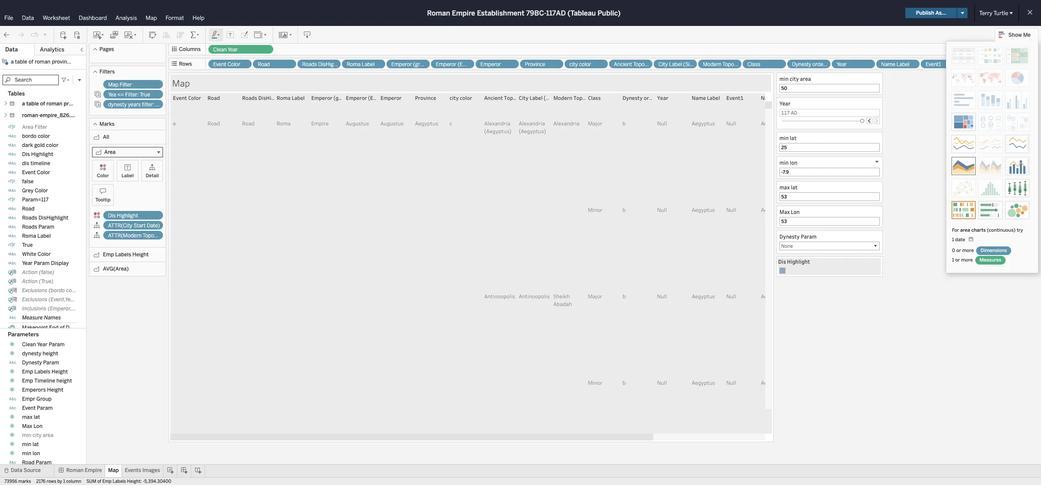 Task type: locate. For each thing, give the bounding box(es) containing it.
0 vertical spatial filter
[[120, 82, 132, 88]]

name for name
[[970, 61, 985, 67]]

timeline
[[34, 378, 55, 384]]

1 horizontal spatial lon
[[790, 159, 798, 166]]

2 horizontal spatial highlight
[[787, 258, 810, 265]]

pause auto updates image
[[73, 30, 82, 39]]

attr(modern
[[108, 233, 142, 239]]

true up filter:
[[140, 92, 150, 98]]

color left ancient
[[579, 61, 591, 67]]

show
[[1009, 32, 1022, 38]]

height down emp timeline height
[[47, 387, 63, 393]]

makepoint end of dynesty
[[22, 325, 86, 331]]

bordo
[[22, 133, 36, 139]]

city
[[570, 61, 578, 67], [790, 75, 799, 82], [33, 432, 41, 438]]

height up emp timeline height
[[52, 369, 68, 375]]

1 horizontal spatial of
[[60, 325, 65, 331]]

roads dishighlight up roads param
[[22, 215, 68, 221]]

max lon down event param
[[22, 423, 43, 429]]

min lon up the road param
[[22, 450, 40, 456]]

0 vertical spatial dynesty param
[[780, 233, 817, 240]]

lon up max lon text field
[[791, 208, 800, 215]]

clean down highlight icon
[[213, 47, 227, 53]]

1 horizontal spatial filter
[[120, 82, 132, 88]]

1 vertical spatial lon
[[33, 450, 40, 456]]

road up data source
[[22, 460, 35, 466]]

lon up the road param
[[33, 450, 40, 456]]

1 horizontal spatial emperor
[[436, 61, 457, 67]]

city right province in the right top of the page
[[570, 61, 578, 67]]

param down group
[[37, 405, 53, 411]]

0 vertical spatial of
[[40, 101, 45, 107]]

height right timeline
[[56, 378, 72, 384]]

exclusions
[[22, 288, 47, 294], [22, 297, 47, 303]]

dynesty left order
[[792, 61, 812, 67]]

0 horizontal spatial min lon
[[22, 450, 40, 456]]

lon up min lon text field
[[790, 159, 798, 166]]

height down the attr(modern toponym1)
[[132, 252, 149, 258]]

filter
[[120, 82, 132, 88], [35, 124, 47, 130]]

1 vertical spatial min lat
[[22, 441, 39, 447]]

1 vertical spatial roman
[[66, 467, 84, 474]]

year up dynesty height
[[37, 341, 47, 348]]

download image
[[303, 30, 312, 39]]

of right sum
[[97, 479, 101, 484]]

0 horizontal spatial filter
[[35, 124, 47, 130]]

lat down event param
[[34, 414, 40, 420]]

0 horizontal spatial dishighlight
[[38, 215, 68, 221]]

roman for roman empire establishment 79bc-117ad (tableau public)
[[427, 9, 450, 17]]

min
[[780, 75, 789, 82], [780, 134, 789, 141], [780, 159, 789, 166], [22, 432, 31, 438], [22, 441, 31, 447], [22, 450, 31, 456]]

color up param=117 on the left top of the page
[[35, 188, 48, 194]]

0 vertical spatial min city area
[[780, 75, 812, 82]]

exclusions up measure
[[22, 297, 47, 303]]

0 horizontal spatial max
[[22, 414, 32, 420]]

0 vertical spatial event
[[213, 61, 226, 67]]

roads down download icon
[[302, 61, 317, 67]]

event color down clean year
[[213, 61, 240, 67]]

show me
[[1009, 32, 1031, 38]]

label left emperor (group)
[[362, 61, 375, 67]]

2 vertical spatial dis
[[778, 258, 786, 265]]

2 exclusions from the top
[[22, 297, 47, 303]]

labels
[[115, 252, 131, 258], [34, 369, 50, 375], [113, 479, 126, 484]]

applies to selected worksheets with same data source image
[[94, 101, 101, 108]]

lon
[[791, 208, 800, 215], [34, 423, 43, 429]]

1 action from the top
[[22, 269, 38, 275]]

action for action (false)
[[22, 269, 38, 275]]

max lat down event param
[[22, 414, 40, 420]]

more down 0 or more in the right of the page
[[961, 257, 973, 263]]

label
[[362, 61, 375, 67], [669, 61, 682, 67], [897, 61, 910, 67], [121, 173, 134, 179], [37, 233, 51, 239]]

provinces
[[64, 101, 88, 107]]

2 vertical spatial city
[[33, 432, 41, 438]]

(tableau
[[568, 9, 596, 17]]

of
[[40, 101, 45, 107], [60, 325, 65, 331], [97, 479, 101, 484]]

1 vertical spatial dynesty
[[22, 351, 41, 357]]

1 toponym1 from the left
[[633, 61, 658, 67]]

2 name from the left
[[970, 61, 985, 67]]

action down action (false)
[[22, 278, 38, 285]]

tables
[[8, 90, 25, 97]]

1 horizontal spatial roads dishighlight
[[302, 61, 347, 67]]

1 horizontal spatial roma label
[[347, 61, 375, 67]]

emperor for emperor (emperors)
[[436, 61, 457, 67]]

1 vertical spatial max
[[22, 414, 32, 420]]

clean for clean year
[[213, 47, 227, 53]]

action for action (true)
[[22, 278, 38, 285]]

ad
[[791, 109, 797, 116]]

0 horizontal spatial highlight
[[31, 151, 53, 157]]

2 vertical spatial color
[[46, 142, 58, 148]]

filter for area filter
[[35, 124, 47, 130]]

min lat down 117 ad
[[780, 134, 797, 141]]

or for 0
[[957, 248, 961, 253]]

1 name from the left
[[881, 61, 896, 67]]

event up false on the top of the page
[[22, 170, 36, 176]]

1 horizontal spatial clean
[[213, 47, 227, 53]]

replay animation image
[[42, 32, 48, 37]]

0 horizontal spatial emp labels height
[[22, 369, 68, 375]]

yea
[[108, 92, 116, 98]]

2 vertical spatial of
[[97, 479, 101, 484]]

roads up white
[[22, 224, 37, 230]]

1 vertical spatial of
[[60, 325, 65, 331]]

0 vertical spatial dis highlight
[[22, 151, 53, 157]]

totals image
[[190, 30, 200, 39]]

1 horizontal spatial dynesty
[[108, 102, 127, 108]]

2 action from the top
[[22, 278, 38, 285]]

all
[[103, 134, 109, 140]]

2 vertical spatial dis highlight
[[778, 258, 810, 265]]

modern toponym1
[[703, 61, 747, 67]]

true for dynesty years filter: true
[[155, 102, 166, 108]]

73956
[[4, 479, 17, 484]]

0 horizontal spatial name
[[881, 61, 896, 67]]

ancient
[[614, 61, 632, 67]]

0 horizontal spatial dis highlight
[[22, 151, 53, 157]]

label right city at top
[[669, 61, 682, 67]]

0 horizontal spatial toponym1
[[633, 61, 658, 67]]

me
[[1023, 32, 1031, 38]]

1 horizontal spatial dishighlight
[[318, 61, 347, 67]]

roads
[[302, 61, 317, 67], [22, 215, 37, 221], [22, 224, 37, 230]]

1 horizontal spatial dis highlight
[[108, 213, 138, 219]]

lat
[[790, 134, 797, 141], [791, 184, 798, 191], [34, 414, 40, 420], [33, 441, 39, 447]]

2 horizontal spatial dis highlight
[[778, 258, 810, 265]]

roads up roads param
[[22, 215, 37, 221]]

year down white
[[22, 260, 33, 266]]

attr(city
[[108, 223, 132, 229]]

1 for 1 date
[[952, 237, 954, 243]]

exclusions for exclusions (event,year)
[[22, 297, 47, 303]]

2176
[[36, 479, 46, 484]]

clean
[[213, 47, 227, 53], [22, 341, 36, 348]]

true up white
[[22, 242, 33, 248]]

of for dynesty
[[60, 325, 65, 331]]

1 right by
[[63, 479, 65, 484]]

action up the action (true) in the left of the page
[[22, 269, 38, 275]]

1 horizontal spatial toponym1
[[723, 61, 747, 67]]

1 horizontal spatial true
[[140, 92, 150, 98]]

1 horizontal spatial lon
[[791, 208, 800, 215]]

0 horizontal spatial area
[[43, 432, 53, 438]]

lat down ad
[[790, 134, 797, 141]]

0 horizontal spatial roman
[[66, 467, 84, 474]]

measure
[[22, 315, 43, 321]]

1 vertical spatial event color
[[22, 170, 50, 176]]

labels up timeline
[[34, 369, 50, 375]]

option
[[778, 266, 881, 275]]

road down fit image
[[258, 61, 270, 67]]

1 vertical spatial highlight
[[117, 213, 138, 219]]

label down roads param
[[37, 233, 51, 239]]

area down event param
[[43, 432, 53, 438]]

emperors
[[22, 387, 46, 393]]

1 vertical spatial data
[[5, 46, 18, 53]]

2 emperor from the left
[[436, 61, 457, 67]]

color
[[579, 61, 591, 67], [38, 133, 50, 139], [46, 142, 58, 148]]

true right filter:
[[155, 102, 166, 108]]

1 vertical spatial more
[[961, 257, 973, 263]]

event down clean year
[[213, 61, 226, 67]]

dynesty param down max lon text field
[[780, 233, 817, 240]]

white
[[22, 251, 36, 257]]

color for city color
[[579, 61, 591, 67]]

1 exclusions from the top
[[22, 288, 47, 294]]

or down 0 or more in the right of the page
[[955, 257, 960, 263]]

0 vertical spatial max lat
[[780, 184, 798, 191]]

data up replay animation icon in the top left of the page
[[22, 15, 34, 21]]

years
[[128, 102, 141, 108]]

timeline
[[30, 160, 50, 166]]

param up action (false)
[[34, 260, 50, 266]]

empr group
[[22, 396, 52, 402]]

Search text field
[[3, 75, 59, 85]]

0 vertical spatial highlight
[[31, 151, 53, 157]]

dishighlight
[[318, 61, 347, 67], [38, 215, 68, 221]]

more up "1 or more" at the bottom right
[[962, 248, 974, 253]]

labels up avg(area)
[[115, 252, 131, 258]]

roads dishighlight down download icon
[[302, 61, 347, 67]]

filter up bordo color
[[35, 124, 47, 130]]

filters
[[99, 69, 115, 75]]

1 emperor from the left
[[391, 61, 412, 67]]

roman empire establishment 79bc-117ad (tableau public)
[[427, 9, 621, 17]]

exclusions for exclusions (bordo color,event,year)
[[22, 288, 47, 294]]

highlight image
[[211, 30, 221, 39]]

establishment
[[477, 9, 525, 17]]

0 vertical spatial lon
[[790, 159, 798, 166]]

dynesty years filter: true
[[108, 102, 166, 108]]

recommended image
[[952, 201, 976, 219]]

dynesty down max lon text field
[[780, 233, 800, 240]]

1 horizontal spatial max lon
[[780, 208, 800, 215]]

year
[[228, 47, 238, 53], [837, 61, 847, 67], [780, 100, 791, 107], [22, 260, 33, 266], [37, 341, 47, 348]]

of right end
[[60, 325, 65, 331]]

1 vertical spatial or
[[955, 257, 960, 263]]

0 vertical spatial action
[[22, 269, 38, 275]]

publish as... button
[[905, 8, 957, 18]]

of right table
[[40, 101, 45, 107]]

0 vertical spatial empire
[[452, 9, 475, 17]]

group
[[36, 396, 52, 402]]

emp labels height up timeline
[[22, 369, 68, 375]]

data up 73956 marks
[[11, 467, 22, 474]]

white color
[[22, 251, 51, 257]]

0 vertical spatial color
[[579, 61, 591, 67]]

color
[[228, 61, 240, 67], [37, 170, 50, 176], [97, 173, 109, 179], [35, 188, 48, 194], [38, 251, 51, 257]]

toponym1
[[633, 61, 658, 67], [723, 61, 747, 67]]

1 vertical spatial labels
[[34, 369, 50, 375]]

0 horizontal spatial clean
[[22, 341, 36, 348]]

param
[[38, 224, 54, 230], [801, 233, 817, 240], [34, 260, 50, 266], [49, 341, 65, 348], [43, 360, 59, 366], [37, 405, 53, 411], [36, 460, 52, 466]]

year right order
[[837, 61, 847, 67]]

color right gold
[[46, 142, 58, 148]]

emp timeline height
[[22, 378, 72, 384]]

or right 0
[[957, 248, 961, 253]]

roman for roman empire
[[66, 467, 84, 474]]

emp labels height up avg(area)
[[103, 252, 149, 258]]

city up the road param
[[33, 432, 41, 438]]

0 horizontal spatial lon
[[34, 423, 43, 429]]

max lon up max lon text field
[[780, 208, 800, 215]]

empire left establishment
[[452, 9, 475, 17]]

1 left date
[[952, 237, 954, 243]]

2 toponym1 from the left
[[723, 61, 747, 67]]

max
[[780, 208, 790, 215], [22, 423, 32, 429]]

order
[[813, 61, 826, 67]]

column
[[66, 479, 81, 484]]

0 vertical spatial roads
[[302, 61, 317, 67]]

color down timeline
[[37, 170, 50, 176]]

dynesty order (highlihgt)
[[792, 61, 851, 67]]

year slider
[[861, 119, 864, 123]]

(size)
[[683, 61, 697, 67]]

exclusions down the action (true) in the left of the page
[[22, 288, 47, 294]]

roman-empire_826.geojson
[[22, 112, 90, 118]]

toponym1 left city at top
[[633, 61, 658, 67]]

1
[[952, 237, 954, 243], [952, 257, 954, 263], [63, 479, 65, 484]]

area down dynesty order (highlihgt)
[[800, 75, 811, 82]]

1 vertical spatial action
[[22, 278, 38, 285]]

min lon up min lon text field
[[780, 159, 798, 166]]

empr
[[22, 396, 35, 402]]

sum
[[86, 479, 96, 484]]

gold
[[34, 142, 45, 148]]

0 vertical spatial max
[[780, 184, 790, 191]]

road param
[[22, 460, 52, 466]]

1 vertical spatial clean
[[22, 341, 36, 348]]

1 horizontal spatial roman
[[427, 9, 450, 17]]

height down clean year param
[[43, 351, 58, 357]]

color down clean year
[[228, 61, 240, 67]]

event color down dis timeline
[[22, 170, 50, 176]]

map up swap rows and columns image
[[146, 15, 157, 21]]

city down dynesty order (highlihgt)
[[790, 75, 799, 82]]

dark
[[22, 142, 33, 148]]

0 vertical spatial dynesty
[[108, 102, 127, 108]]

applies to selected worksheets with same data source image
[[94, 91, 101, 98]]

emperor for emperor (group)
[[391, 61, 412, 67]]

min lat
[[780, 134, 797, 141], [22, 441, 39, 447]]

0 horizontal spatial dis
[[22, 151, 30, 157]]

color up the "dark gold color" in the top left of the page
[[38, 133, 50, 139]]

dis
[[22, 160, 29, 166]]

more for 0 or more
[[962, 248, 974, 253]]

0 vertical spatial area
[[800, 75, 811, 82]]

min city area down event param
[[22, 432, 55, 438]]

empire up sum
[[85, 467, 102, 474]]

1 vertical spatial dis
[[108, 213, 116, 219]]

measure names
[[22, 315, 61, 321]]

emperor
[[391, 61, 412, 67], [436, 61, 457, 67], [480, 61, 501, 67]]

area right the for
[[960, 227, 970, 233]]

2 vertical spatial roads
[[22, 224, 37, 230]]

dynesty
[[108, 102, 127, 108], [22, 351, 41, 357]]

map
[[146, 15, 157, 21], [172, 77, 190, 89], [108, 82, 119, 88], [108, 467, 119, 474]]

max lat text field
[[781, 193, 879, 200]]

color up the "tooltip"
[[97, 173, 109, 179]]

dis highlight
[[22, 151, 53, 157], [108, 213, 138, 219], [778, 258, 810, 265]]

min city area down dynesty order (highlihgt)
[[780, 75, 812, 82]]

1 vertical spatial max
[[22, 423, 32, 429]]

a table of roman provinces and
[[22, 101, 99, 107]]

0 horizontal spatial max lon
[[22, 423, 43, 429]]

dynesty param down dynesty height
[[22, 360, 59, 366]]

0 vertical spatial or
[[957, 248, 961, 253]]

param down makepoint end of dynesty
[[49, 341, 65, 348]]

0 vertical spatial data
[[22, 15, 34, 21]]

dynesty for dynesty years filter: true
[[108, 102, 127, 108]]

collapse image
[[79, 47, 84, 52]]

1 down 0
[[952, 257, 954, 263]]

analysis
[[116, 15, 137, 21]]

param=117
[[22, 197, 49, 203]]

2 vertical spatial height
[[47, 387, 63, 393]]

emperors height
[[22, 387, 63, 393]]

labels left height: in the bottom of the page
[[113, 479, 126, 484]]

marks
[[18, 479, 31, 484]]

min city area  text field
[[781, 85, 879, 92]]

1 horizontal spatial min lat
[[780, 134, 797, 141]]

color,event,year)
[[66, 288, 106, 294]]

road down param=117 on the left top of the page
[[22, 206, 35, 212]]

1 vertical spatial roma label
[[22, 233, 51, 239]]



Task type: describe. For each thing, give the bounding box(es) containing it.
map up yea on the left of page
[[108, 82, 119, 88]]

grey color
[[22, 188, 48, 194]]

<=
[[117, 92, 124, 98]]

(highlihgt)
[[827, 61, 851, 67]]

2 horizontal spatial city
[[790, 75, 799, 82]]

show/hide cards image
[[278, 30, 292, 39]]

class
[[748, 61, 761, 67]]

1 vertical spatial roads dishighlight
[[22, 215, 68, 221]]

2 vertical spatial 1
[[63, 479, 65, 484]]

0 vertical spatial labels
[[115, 252, 131, 258]]

try
[[1017, 227, 1023, 233]]

and
[[89, 101, 98, 107]]

more for 1 or more
[[961, 257, 973, 263]]

0 horizontal spatial lon
[[33, 450, 40, 456]]

73956 marks
[[4, 479, 31, 484]]

(true)
[[39, 278, 53, 285]]

2 vertical spatial road
[[22, 460, 35, 466]]

1 vertical spatial max lon
[[22, 423, 43, 429]]

dimensions
[[981, 248, 1007, 253]]

height:
[[127, 479, 142, 484]]

attr(modern toponym1)
[[108, 233, 169, 239]]

a
[[22, 101, 25, 107]]

0 horizontal spatial max lat
[[22, 414, 40, 420]]

0 vertical spatial lon
[[791, 208, 800, 215]]

events
[[125, 467, 141, 474]]

1 date
[[952, 237, 967, 243]]

0 vertical spatial max lon
[[780, 208, 800, 215]]

1 horizontal spatial dynesty param
[[780, 233, 817, 240]]

1 vertical spatial height
[[52, 369, 68, 375]]

year param display
[[22, 260, 69, 266]]

fit image
[[254, 30, 268, 39]]

file
[[4, 15, 13, 21]]

source
[[24, 467, 41, 474]]

event param
[[22, 405, 53, 411]]

dynesty right end
[[66, 325, 86, 331]]

area filter
[[22, 124, 47, 130]]

1 vertical spatial road
[[22, 206, 35, 212]]

terry turtle
[[979, 10, 1008, 16]]

map down rows
[[172, 77, 190, 89]]

dynesty down dynesty height
[[22, 360, 42, 366]]

1 horizontal spatial roma
[[347, 61, 361, 67]]

of for roman
[[40, 101, 45, 107]]

data source
[[11, 467, 41, 474]]

1 horizontal spatial min city area
[[780, 75, 812, 82]]

min lon text field
[[781, 169, 879, 176]]

1 for 1 or more
[[952, 257, 954, 263]]

117
[[781, 109, 790, 116]]

modern
[[703, 61, 722, 67]]

0 horizontal spatial city
[[33, 432, 41, 438]]

measures
[[980, 257, 1001, 263]]

0 vertical spatial height
[[43, 351, 58, 357]]

0 vertical spatial road
[[258, 61, 270, 67]]

display
[[51, 260, 69, 266]]

1 vertical spatial min city area
[[22, 432, 55, 438]]

0 horizontal spatial true
[[22, 242, 33, 248]]

empire for roman empire establishment 79bc-117ad (tableau public)
[[452, 9, 475, 17]]

1 or more
[[952, 257, 974, 263]]

1 vertical spatial roads
[[22, 215, 37, 221]]

(continuous)
[[987, 227, 1016, 233]]

dynesty height
[[22, 351, 58, 357]]

emperor (group)
[[391, 61, 431, 67]]

2 vertical spatial area
[[43, 432, 53, 438]]

replay animation image
[[30, 30, 39, 39]]

dark gold color
[[22, 142, 58, 148]]

1 horizontal spatial dis
[[108, 213, 116, 219]]

2 vertical spatial event
[[22, 405, 36, 411]]

filter:
[[125, 92, 139, 98]]

year down show mark labels image
[[228, 47, 238, 53]]

label left event1
[[897, 61, 910, 67]]

clean for clean year param
[[22, 341, 36, 348]]

swap rows and columns image
[[148, 30, 157, 39]]

end
[[49, 325, 58, 331]]

2 horizontal spatial of
[[97, 479, 101, 484]]

1 vertical spatial min lon
[[22, 450, 40, 456]]

0 vertical spatial dis
[[22, 151, 30, 157]]

1 horizontal spatial min lon
[[780, 159, 798, 166]]

(event,year)
[[49, 297, 77, 303]]

1 horizontal spatial highlight
[[117, 213, 138, 219]]

rows
[[179, 61, 192, 67]]

0 vertical spatial roads dishighlight
[[302, 61, 347, 67]]

1 vertical spatial event
[[22, 170, 36, 176]]

param down dynesty height
[[43, 360, 59, 366]]

min lat text field
[[781, 144, 879, 151]]

filter:
[[142, 102, 154, 108]]

show mark labels image
[[226, 30, 235, 39]]

(bordo
[[49, 288, 65, 294]]

undo image
[[3, 30, 11, 39]]

makepoint
[[22, 325, 48, 331]]

0 vertical spatial dishighlight
[[318, 61, 347, 67]]

roman-
[[22, 112, 40, 118]]

(false)
[[39, 269, 54, 275]]

1 horizontal spatial max
[[780, 208, 790, 215]]

sort ascending image
[[162, 30, 171, 39]]

help
[[193, 15, 205, 21]]

table
[[26, 101, 39, 107]]

1 horizontal spatial max lat
[[780, 184, 798, 191]]

publish as...
[[916, 10, 946, 16]]

yea <= filter: true
[[108, 92, 150, 98]]

empire for roman empire
[[85, 467, 102, 474]]

events images
[[125, 467, 160, 474]]

param down max lon text field
[[801, 233, 817, 240]]

redo image
[[16, 30, 25, 39]]

columns
[[179, 46, 201, 52]]

toponym1)
[[143, 233, 169, 239]]

area
[[22, 124, 33, 130]]

◀
[[1026, 61, 1031, 67]]

rows
[[47, 479, 56, 484]]

bordo color
[[22, 133, 50, 139]]

name for name label
[[881, 61, 896, 67]]

ancient toponym1
[[614, 61, 658, 67]]

0 horizontal spatial max
[[22, 423, 32, 429]]

2 vertical spatial data
[[11, 467, 22, 474]]

new data source image
[[59, 30, 68, 39]]

3 emperor from the left
[[480, 61, 501, 67]]

0 vertical spatial city
[[570, 61, 578, 67]]

5,394.30400
[[144, 479, 171, 484]]

charts
[[972, 227, 986, 233]]

color up year param display
[[38, 251, 51, 257]]

(emperors)
[[458, 61, 485, 67]]

color for bordo color
[[38, 133, 50, 139]]

detail
[[146, 173, 159, 179]]

false
[[22, 179, 34, 185]]

1 vertical spatial area
[[960, 227, 970, 233]]

year up 117
[[780, 100, 791, 107]]

2 vertical spatial highlight
[[787, 258, 810, 265]]

public)
[[598, 9, 621, 17]]

country1
[[1015, 61, 1036, 67]]

city label (size)
[[659, 61, 697, 67]]

province
[[525, 61, 545, 67]]

new worksheet image
[[93, 30, 105, 39]]

2176 rows by 1 column
[[36, 479, 81, 484]]

images
[[142, 467, 160, 474]]

1 horizontal spatial max
[[780, 184, 790, 191]]

Max Lon text field
[[781, 218, 879, 225]]

(group)
[[413, 61, 431, 67]]

sort descending image
[[176, 30, 185, 39]]

empire_826.geojson
[[40, 112, 90, 118]]

name label
[[881, 61, 910, 67]]

format workbook image
[[240, 30, 249, 39]]

true for yea <= filter: true
[[140, 92, 150, 98]]

exclusions (bordo color,event,year)
[[22, 288, 106, 294]]

param up source
[[36, 460, 52, 466]]

exclusions (event,year)
[[22, 297, 77, 303]]

param up white color
[[38, 224, 54, 230]]

toponym1 for ancient toponym1
[[633, 61, 658, 67]]

duplicate image
[[110, 30, 118, 39]]

1 vertical spatial emp labels height
[[22, 369, 68, 375]]

as...
[[936, 10, 946, 16]]

lat up the road param
[[33, 441, 39, 447]]

1 vertical spatial dynesty param
[[22, 360, 59, 366]]

toponym1 for modern toponym1
[[723, 61, 747, 67]]

terry
[[979, 10, 993, 16]]

0 vertical spatial height
[[132, 252, 149, 258]]

clear sheet image
[[124, 30, 138, 39]]

event1
[[926, 61, 941, 67]]

1 horizontal spatial event color
[[213, 61, 240, 67]]

0 horizontal spatial roma
[[22, 233, 36, 239]]

2 vertical spatial labels
[[113, 479, 126, 484]]

date
[[955, 237, 966, 243]]

filter for map filter
[[120, 82, 132, 88]]

lat up the "max lat" text box
[[791, 184, 798, 191]]

0
[[952, 248, 955, 253]]

or for 1
[[955, 257, 960, 263]]

label left detail
[[121, 173, 134, 179]]

1 vertical spatial dis highlight
[[108, 213, 138, 219]]

0 horizontal spatial roma label
[[22, 233, 51, 239]]

start
[[134, 223, 146, 229]]

dynesty for dynesty height
[[22, 351, 41, 357]]

0 vertical spatial min lat
[[780, 134, 797, 141]]

analytics
[[40, 46, 64, 53]]

0 horizontal spatial min lat
[[22, 441, 39, 447]]

1 vertical spatial height
[[56, 378, 72, 384]]

map up sum of emp labels height: -5,394.30400
[[108, 467, 119, 474]]

1 horizontal spatial emp labels height
[[103, 252, 149, 258]]

1 vertical spatial lon
[[34, 423, 43, 429]]

1 vertical spatial dishighlight
[[38, 215, 68, 221]]

show me button
[[995, 28, 1039, 42]]

date)
[[147, 223, 160, 229]]

for area charts (continuous) try
[[952, 227, 1023, 233]]

avg(area)
[[103, 266, 129, 272]]



Task type: vqa. For each thing, say whether or not it's contained in the screenshot.
lat
yes



